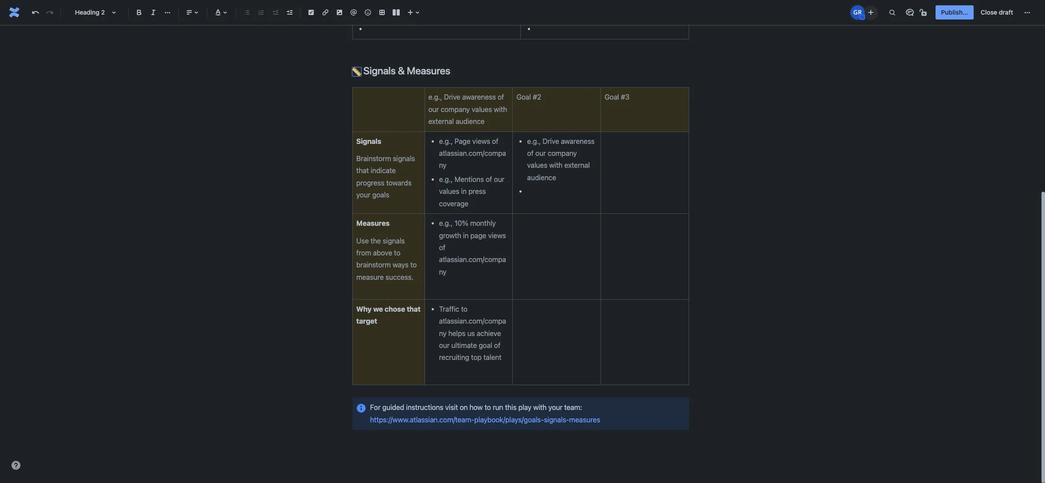 Task type: vqa. For each thing, say whether or not it's contained in the screenshot.
leftmost list
no



Task type: describe. For each thing, give the bounding box(es) containing it.
https://www.atlassian.com/team-playbook/plays/goals-signals-measures
[[370, 404, 600, 424]]

numbered list ⌘⇧7 image
[[256, 7, 266, 18]]

measures
[[570, 416, 600, 424]]

close draft button
[[976, 5, 1019, 20]]

how
[[470, 404, 483, 412]]

close draft
[[981, 8, 1014, 16]]

table image
[[377, 7, 388, 18]]

:straight_ruler: image
[[353, 67, 361, 76]]

draft
[[999, 8, 1014, 16]]

add image, video, or file image
[[334, 7, 345, 18]]

1 vertical spatial measures
[[356, 220, 390, 228]]

visit
[[445, 404, 458, 412]]

bullet list ⌘⇧8 image
[[242, 7, 252, 18]]

undo ⌘z image
[[30, 7, 41, 18]]

greg robinson image
[[851, 5, 865, 20]]

help image
[[11, 461, 21, 471]]

panel info image
[[356, 403, 367, 414]]

team:
[[564, 404, 582, 412]]

more formatting image
[[162, 7, 173, 18]]

heading
[[75, 8, 100, 16]]

confluence image
[[7, 5, 21, 20]]

2
[[101, 8, 105, 16]]

heading 2 button
[[64, 3, 125, 22]]

on
[[460, 404, 468, 412]]

&
[[398, 65, 405, 77]]

outdent ⇧tab image
[[270, 7, 281, 18]]

for
[[370, 404, 381, 412]]

signals for signals
[[356, 137, 381, 145]]

why we chose that target
[[356, 305, 422, 325]]

align left image
[[184, 7, 195, 18]]

layouts image
[[391, 7, 402, 18]]

confluence image
[[7, 5, 21, 20]]

redo ⌘⇧z image
[[44, 7, 55, 18]]

emoji image
[[363, 7, 373, 18]]

signals for signals & measures
[[364, 65, 396, 77]]



Task type: locate. For each thing, give the bounding box(es) containing it.
publish...
[[942, 8, 969, 16]]

invite to edit image
[[866, 7, 877, 18]]

why
[[356, 305, 372, 313]]

indent tab image
[[284, 7, 295, 18]]

chose
[[385, 305, 405, 313]]

1 vertical spatial signals
[[356, 137, 381, 145]]

no restrictions image
[[919, 7, 930, 18]]

signals-
[[544, 416, 570, 424]]

signals & measures
[[361, 65, 450, 77]]

for guided instructions visit on how to run this play with your team:
[[370, 404, 582, 412]]

run
[[493, 404, 503, 412]]

heading 2
[[75, 8, 105, 16]]

comment icon image
[[905, 7, 916, 18]]

your
[[549, 404, 563, 412]]

more image
[[1022, 7, 1033, 18]]

target
[[356, 318, 377, 325]]

instructions
[[406, 404, 444, 412]]

this
[[505, 404, 517, 412]]

playbook/plays/goals-
[[475, 416, 544, 424]]

editable content region
[[338, 0, 704, 484]]

action item image
[[306, 7, 317, 18]]

close
[[981, 8, 998, 16]]

link image
[[320, 7, 331, 18]]

we
[[373, 305, 383, 313]]

bold ⌘b image
[[134, 7, 145, 18]]

mention image
[[349, 7, 359, 18]]

measures
[[407, 65, 450, 77], [356, 220, 390, 228]]

play
[[519, 404, 532, 412]]

find and replace image
[[887, 7, 898, 18]]

italic ⌘i image
[[148, 7, 159, 18]]

signals
[[364, 65, 396, 77], [356, 137, 381, 145]]

1 horizontal spatial measures
[[407, 65, 450, 77]]

that
[[407, 305, 421, 313]]

publish... button
[[936, 5, 974, 20]]

:straight_ruler: image
[[353, 67, 361, 76]]

https://www.atlassian.com/team-playbook/plays/goals-signals-measures link
[[370, 404, 600, 424]]

0 vertical spatial signals
[[364, 65, 396, 77]]

with
[[533, 404, 547, 412]]

0 vertical spatial measures
[[407, 65, 450, 77]]

to
[[485, 404, 491, 412]]

0 horizontal spatial measures
[[356, 220, 390, 228]]

Main content area, start typing to enter text. text field
[[347, 0, 695, 431]]

https://www.atlassian.com/team-
[[370, 416, 475, 424]]

guided
[[382, 404, 404, 412]]



